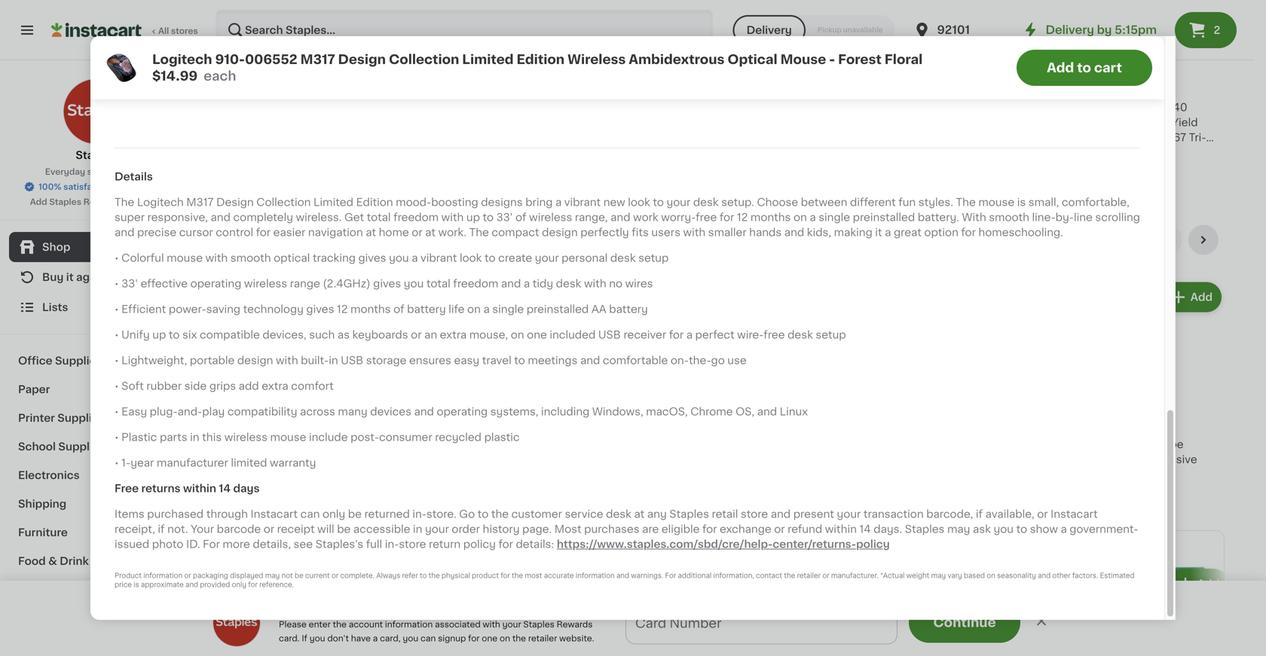 Task type: describe. For each thing, give the bounding box(es) containing it.
1 vertical spatial electronics
[[18, 470, 80, 481]]

to inside product information or packaging displayed may not be current or complete. always refer to the physical product for the most accurate information and warnings. for additional information, contact the retailer or manufacturer. *actual weight may vary based on seasonality and other factors. estimated price is approximate and provided only for reference.
[[420, 573, 427, 580]]

oz inside pepsi soda 20 fl oz
[[247, 454, 257, 463]]

1 horizontal spatial usb
[[598, 330, 621, 340]]

get
[[693, 104, 707, 112]]

or inside the logitech m317 design collection limited edition mood-boosting designs bring a vibrant new look to your desk setup. choose between different fun styles. the mouse is small, comfortable, super responsive, and completely wireless. get total freedom with up to 33' of wireless range, and work worry-free for 12 months on a single preinstalled battery. with smooth line-by-line scrolling and precise cursor control for easier navigation at home or at work. the compact design perfectly fits users with smaller hands and kids, making it a great option for homeschooling.
[[412, 227, 423, 238]]

to inside add to cart 'button'
[[1077, 61, 1091, 74]]

0 horizontal spatial extra
[[262, 381, 288, 392]]

fl inside pepsi soda 20 fl oz
[[239, 454, 245, 463]]

and down the create
[[501, 279, 521, 289]]

colorful
[[121, 253, 164, 264]]

more button
[[839, 617, 898, 641]]

your inside please enter the account information associated with your staples rewards card. if you don't have a card, you can signup for one on the retailer website.
[[502, 621, 521, 629]]

buy for buy 5, get 50% off
[[664, 104, 681, 112]]

master
[[980, 50, 1016, 61]]

consumer
[[379, 432, 432, 443]]

electronics inside $ 12 staples slight ethereal electronics air duster
[[226, 117, 286, 128]]

roku
[[515, 440, 542, 450]]

• for • lightweight, portable design with built-in usb storage ensures easy travel to meetings and comfortable on-the-go use
[[115, 355, 119, 366]]

1 horizontal spatial store
[[399, 539, 426, 550]]

m317 for logitech 910-006552 m317 design collection limited edition wireless ambidextrous optical mouse - forest floral
[[659, 455, 687, 465]]

1 vertical spatial single
[[492, 304, 524, 315]]

staples 358c-stp 8.5" x 11" 32-pounds 100 brightness 30% recycled multipurpose paper
[[804, 440, 934, 510]]

built-
[[301, 355, 329, 366]]

meetings
[[528, 355, 578, 366]]

1 horizontal spatial total
[[427, 279, 451, 289]]

for up https://www.staples.com/sbd/cre/help-center/returns-policy "link"
[[703, 524, 717, 535]]

logitech inside the logitech m317 design collection limited edition mood-boosting designs bring a vibrant new look to your desk setup. choose between different fun styles. the mouse is small, comfortable, super responsive, and completely wireless. get total freedom with up to 33' of wireless range, and work worry-free for 12 months on a single preinstalled battery. with smooth line-by-line scrolling and precise cursor control for easier navigation at home or at work. the compact design perfectly fits users with smaller hands and kids, making it a great option for homeschooling.
[[137, 197, 184, 208]]

air
[[288, 117, 303, 128]]

0 horizontal spatial 33'
[[121, 279, 138, 289]]

is inside the logitech m317 design collection limited edition mood-boosting designs bring a vibrant new look to your desk setup. choose between different fun styles. the mouse is small, comfortable, super responsive, and completely wireless. get total freedom with up to 33' of wireless range, and work worry-free for 12 months on a single preinstalled battery. with smooth line-by-line scrolling and precise cursor control for easier navigation at home or at work. the compact design perfectly fits users with smaller hands and kids, making it a great option for homeschooling.
[[1017, 197, 1026, 208]]

in down lightning
[[411, 147, 419, 155]]

white
[[837, 102, 868, 113]]

disinfecting inside $ 6 99 $8.99 clorox disinfecting wipes, 3 pack 3 ct
[[1019, 603, 1083, 614]]

and down super
[[115, 227, 134, 238]]

and down packaging
[[185, 582, 198, 589]]

1 horizontal spatial extra
[[440, 330, 467, 340]]

or left packaging
[[184, 573, 191, 580]]

70
[[1025, 147, 1038, 158]]

0 horizontal spatial information
[[143, 573, 183, 580]]

or up the show
[[1037, 509, 1048, 520]]

peel
[[371, 485, 394, 495]]

a inside please enter the account information associated with your staples rewards card. if you don't have a card, you can signup for one on the retailer website.
[[373, 635, 378, 643]]

0 horizontal spatial preinstalled
[[527, 304, 589, 315]]

aa
[[592, 304, 607, 315]]

manufacturer
[[157, 458, 228, 469]]

apple for apple white 20w usb-c power adapter
[[804, 102, 835, 113]]

0 horizontal spatial usb
[[341, 355, 363, 366]]

tidy
[[533, 279, 553, 289]]

0 vertical spatial in-
[[413, 509, 427, 520]]

at inside items purchased through instacart can only be returned in-store. go to the customer service desk at any staples retail store and present your transaction barcode, if available, or instacart receipt, if not. your barcode or receipt will be accessible in your order history page. most purchases are eligible for exchange or refund within 14 days. staples may ask you to show a government- issued photo id. for more details, see staples's full in-store return policy for details:
[[634, 509, 645, 520]]

- inside logitech 910-006552 m317 design collection limited edition wireless ambidextrous optical mouse - forest floral $14.99 each
[[829, 53, 835, 66]]

edition for logitech 910-006552 m317 design collection limited edition wireless ambidextrous optical mouse - forest floral
[[702, 470, 739, 480]]

at left work.
[[425, 227, 436, 238]]

$ for 5
[[804, 569, 809, 577]]

a up kids,
[[810, 212, 816, 223]]

all
[[1082, 235, 1094, 245]]

m317 for logitech 910-006552 m317 design collection limited edition wireless ambidextrous optical mouse - forest floral $14.99 each
[[300, 53, 335, 66]]

1 horizontal spatial may
[[931, 573, 946, 580]]

optical inside logitech 910-006552 m317 design collection limited edition wireless ambidextrous optical mouse - forest floral
[[736, 485, 775, 495]]

apple white 20w usb-c power adapter
[[804, 102, 934, 128]]

add staples rewards to save link
[[30, 196, 162, 208]]

weight
[[907, 573, 930, 580]]

for inside items purchased through instacart can only be returned in-store. go to the customer service desk at any staples retail store and present your transaction barcode, if available, or instacart receipt, if not. your barcode or receipt will be accessible in your order history page. most purchases are eligible for exchange or refund within 14 days. staples may ask you to show a government- issued photo id. for more details, see staples's full in-store return policy for details:
[[203, 539, 220, 550]]

with up work.
[[441, 212, 464, 223]]

optical inside logitech signature m650 wireless optical mouse - graphite
[[508, 50, 547, 61]]

get inside treatment tracker modal dialog
[[535, 623, 560, 636]]

optical inside logitech 910-006558 mx master 3s ergonomic wireless optical mouse - pale gray
[[1027, 65, 1066, 76]]

get inside the logitech m317 design collection limited edition mood-boosting designs bring a vibrant new look to your desk setup. choose between different fun styles. the mouse is small, comfortable, super responsive, and completely wireless. get total freedom with up to 33' of wireless range, and work worry-free for 12 months on a single preinstalled battery. with smooth line-by-line scrolling and precise cursor control for easier navigation at home or at work. the compact design perfectly fits users with smaller hands and kids, making it a great option for homeschooling.
[[344, 212, 364, 223]]

vibrant inside the logitech m317 design collection limited edition mood-boosting designs bring a vibrant new look to your desk setup. choose between different fun styles. the mouse is small, comfortable, super responsive, and completely wireless. get total freedom with up to 33' of wireless range, and work worry-free for 12 months on a single preinstalled battery. with smooth line-by-line scrolling and precise cursor control for easier navigation at home or at work. the compact design perfectly fits users with smaller hands and kids, making it a great option for homeschooling.
[[564, 197, 601, 208]]

rewards inside please enter the account information associated with your staples rewards card. if you don't have a card, you can signup for one on the retailer website.
[[557, 621, 593, 629]]

2 vertical spatial mouse
[[270, 432, 306, 443]]

optical inside logitech m325 brilliant rose optical wireless ambidextrous mouse
[[288, 50, 326, 61]]

pale
[[1115, 65, 1137, 76]]

to right go
[[478, 509, 489, 520]]

you right card,
[[403, 635, 419, 643]]

with down devices, at the bottom
[[276, 355, 298, 366]]

ambidextrous inside logitech m325 brilliant rose optical wireless ambidextrous mouse
[[288, 65, 362, 76]]

can inside please enter the account information associated with your staples rewards card. if you don't have a card, you can signup for one on the retailer website.
[[421, 635, 436, 643]]

or right "current"
[[332, 573, 339, 580]]

2 horizontal spatial information
[[576, 573, 615, 580]]

electronics link
[[9, 461, 183, 490]]

service
[[565, 509, 603, 520]]

and down new on the left top of the page
[[611, 212, 631, 223]]

graphite for logitech m220 silent wireless ambidextrous optical mouse - graphite
[[122, 65, 168, 76]]

for up the on-
[[669, 330, 684, 340]]

items
[[115, 509, 145, 520]]

006552 for logitech 910-006552 m317 design collection limited edition wireless ambidextrous optical mouse - forest floral $14.99 each
[[245, 53, 297, 66]]

in left this
[[190, 432, 199, 443]]

mouse inside logitech m220 silent wireless ambidextrous optical mouse - graphite
[[233, 50, 269, 61]]

work
[[633, 212, 659, 223]]

add to cart
[[1047, 61, 1122, 74]]

• colorful mouse with smooth optical tracking gives you a vibrant look to create your personal desk setup
[[115, 253, 669, 264]]

vivid
[[683, 35, 708, 46]]

your down the recycled
[[837, 509, 861, 520]]

wireless inside logitech 910-006552 m317 design collection limited edition wireless ambidextrous optical mouse - forest floral
[[742, 470, 787, 480]]

off inside treatment tracker modal dialog
[[583, 623, 602, 636]]

details:
[[516, 539, 554, 550]]

staples up everyday store prices link
[[76, 150, 117, 161]]

of inside the logitech m317 design collection limited edition mood-boosting designs bring a vibrant new look to your desk setup. choose between different fun styles. the mouse is small, comfortable, super responsive, and completely wireless. get total freedom with up to 33' of wireless range, and work worry-free for 12 months on a single preinstalled battery. with smooth line-by-line scrolling and precise cursor control for easier navigation at home or at work. the compact design perfectly fits users with smaller hands and kids, making it a great option for homeschooling.
[[516, 212, 527, 223]]

freedom inside the logitech m317 design collection limited edition mood-boosting designs bring a vibrant new look to your desk setup. choose between different fun styles. the mouse is small, comfortable, super responsive, and completely wireless. get total freedom with up to 33' of wireless range, and work worry-free for 12 months on a single preinstalled battery. with smooth line-by-line scrolling and precise cursor control for easier navigation at home or at work. the compact design perfectly fits users with smaller hands and kids, making it a great option for homeschooling.
[[394, 212, 439, 223]]

0 horizontal spatial 14
[[219, 484, 231, 494]]

free
[[115, 484, 139, 494]]

colors
[[999, 117, 1034, 128]]

have
[[351, 635, 371, 643]]

to up work
[[653, 197, 664, 208]]

1 vertical spatial operating
[[437, 407, 488, 417]]

no
[[609, 279, 623, 289]]

staples down 100%
[[49, 198, 81, 206]]

2 vertical spatial wireless
[[224, 432, 268, 443]]

and down included
[[580, 355, 600, 366]]

contact
[[756, 573, 782, 580]]

0 vertical spatial easy
[[121, 407, 147, 417]]

0 vertical spatial be
[[348, 509, 362, 520]]

black/hp
[[1122, 132, 1171, 143]]

99 for 6
[[1040, 569, 1052, 577]]

1 horizontal spatial the
[[469, 227, 489, 238]]

price
[[115, 582, 132, 589]]

your down store.
[[425, 524, 449, 535]]

limited inside the logitech m317 design collection limited edition mood-boosting designs bring a vibrant new look to your desk setup. choose between different fun styles. the mouse is small, comfortable, super responsive, and completely wireless. get total freedom with up to 33' of wireless range, and work worry-free for 12 months on a single preinstalled battery. with smooth line-by-line scrolling and precise cursor control for easier navigation at home or at work. the compact design perfectly fits users with smaller hands and kids, making it a great option for homeschooling.
[[314, 197, 353, 208]]

desk up no
[[610, 253, 636, 264]]

for down displayed
[[248, 582, 258, 589]]

new
[[604, 197, 625, 208]]

compatibility
[[227, 407, 297, 417]]

34
[[379, 420, 401, 435]]

eligible inside button
[[701, 186, 740, 196]]

instacart logo image
[[51, 21, 142, 39]]

factors.
[[1072, 573, 1098, 580]]

supplies for school supplies
[[58, 442, 105, 452]]

2 for 2 39
[[235, 420, 245, 435]]

1 vertical spatial be
[[337, 524, 351, 535]]

- inside logitech m220 silent wireless ambidextrous optical mouse - graphite
[[115, 65, 119, 76]]

1 horizontal spatial oz
[[822, 633, 832, 641]]

39
[[246, 420, 258, 429]]

reference.
[[259, 582, 294, 589]]

clorox inside clorox disinfecting bathroom cleaner, spray bottle, 30 ounces
[[800, 588, 835, 598]]

to down designs
[[483, 212, 494, 223]]

desk right tidy
[[556, 279, 581, 289]]

- inside logitech 910-006552 m317 design collection limited edition wireless ambidextrous optical mouse - forest floral
[[698, 500, 703, 510]]

0 horizontal spatial 3
[[1019, 633, 1025, 641]]

logitech signature m650 wireless optical mouse - graphite button
[[461, 0, 621, 96]]

the left $5
[[512, 635, 526, 643]]

be inside product information or packaging displayed may not be current or complete. always refer to the physical product for the most accurate information and warnings. for additional information, contact the retailer or manufacturer. *actual weight may vary based on seasonality and other factors. estimated price is approximate and provided only for reference.
[[295, 573, 303, 580]]

play
[[202, 407, 225, 417]]

details,
[[253, 539, 291, 550]]

and left kids,
[[785, 227, 804, 238]]

x inside staples 8" x 10.5" assorted colors 1- subject notebook college ruled 70 sheets
[[1005, 102, 1011, 113]]

subject
[[948, 132, 989, 143]]

99 for 5
[[821, 569, 833, 577]]

0 vertical spatial within
[[183, 484, 216, 494]]

logitech for logitech m325 brilliant rose optical wireless ambidextrous mouse
[[288, 35, 334, 46]]

store.
[[427, 509, 457, 520]]

$ 51 99
[[1096, 82, 1132, 98]]

1 battery from the left
[[407, 304, 446, 315]]

0 horizontal spatial 30
[[800, 633, 812, 641]]

0 horizontal spatial look
[[460, 253, 482, 264]]

vary
[[948, 573, 962, 580]]

design inside the logitech m317 design collection limited edition mood-boosting designs bring a vibrant new look to your desk setup. choose between different fun styles. the mouse is small, comfortable, super responsive, and completely wireless. get total freedom with up to 33' of wireless range, and work worry-free for 12 months on a single preinstalled battery. with smooth line-by-line scrolling and precise cursor control for easier navigation at home or at work. the compact design perfectly fits users with smaller hands and kids, making it a great option for homeschooling.
[[542, 227, 578, 238]]

paper inside the paper link
[[18, 384, 50, 395]]

great
[[894, 227, 922, 238]]

it inside the logitech m317 design collection limited edition mood-boosting designs bring a vibrant new look to your desk setup. choose between different fun styles. the mouse is small, comfortable, super responsive, and completely wireless. get total freedom with up to 33' of wireless range, and work worry-free for 12 months on a single preinstalled battery. with smooth line-by-line scrolling and precise cursor control for easier navigation at home or at work. the compact design perfectly fits users with smaller hands and kids, making it a great option for homeschooling.
[[875, 227, 882, 238]]

1 vertical spatial wireless
[[244, 279, 287, 289]]

policy inside items purchased through instacart can only be returned in-store. go to the customer service desk at any staples retail store and present your transaction barcode, if available, or instacart receipt, if not. your barcode or receipt will be accessible in your order history page. most purchases are eligible for exchange or refund within 14 days. staples may ask you to show a government- issued photo id. for more details, see staples's full in-store return policy for details:
[[463, 539, 496, 550]]

account
[[349, 621, 383, 629]]

• for • unify up to six compatible devices, such as keyboards or an extra mouse, on one included usb receiver for a perfect wire-free desk setup
[[115, 330, 119, 340]]

0 horizontal spatial store
[[87, 168, 109, 176]]

edition inside the logitech m317 design collection limited edition mood-boosting designs bring a vibrant new look to your desk setup. choose between different fun styles. the mouse is small, comfortable, super responsive, and completely wireless. get total freedom with up to 33' of wireless range, and work worry-free for 12 months on a single preinstalled battery. with smooth line-by-line scrolling and precise cursor control for easier navigation at home or at work. the compact design perfectly fits users with smaller hands and kids, making it a great option for homeschooling.
[[356, 197, 393, 208]]

on inside the logitech m317 design collection limited edition mood-boosting designs bring a vibrant new look to your desk setup. choose between different fun styles. the mouse is small, comfortable, super responsive, and completely wireless. get total freedom with up to 33' of wireless range, and work worry-free for 12 months on a single preinstalled battery. with smooth line-by-line scrolling and precise cursor control for easier navigation at home or at work. the compact design perfectly fits users with smaller hands and kids, making it a great option for homeschooling.
[[794, 212, 807, 223]]

1 horizontal spatial freedom
[[453, 279, 498, 289]]

smooth inside the logitech m317 design collection limited edition mood-boosting designs bring a vibrant new look to your desk setup. choose between different fun styles. the mouse is small, comfortable, super responsive, and completely wireless. get total freedom with up to 33' of wireless range, and work worry-free for 12 months on a single preinstalled battery. with smooth line-by-line scrolling and precise cursor control for easier navigation at home or at work. the compact design perfectly fits users with smaller hands and kids, making it a great option for homeschooling.
[[989, 212, 1030, 223]]

yield
[[1172, 117, 1198, 128]]

kills 99.9% of cold & flu viruses. image
[[227, 532, 537, 657]]

may inside items purchased through instacart can only be returned in-store. go to the customer service desk at any staples retail store and present your transaction barcode, if available, or instacart receipt, if not. your barcode or receipt will be accessible in your order history page. most purchases are eligible for exchange or refund within 14 days. staples may ask you to show a government- issued photo id. for more details, see staples's full in-store return policy for details:
[[947, 524, 970, 535]]

you right if
[[310, 635, 325, 643]]

add link
[[1126, 566, 1266, 657]]

add inside add staples rewards to save link
[[30, 198, 47, 206]]

2 instacart from the left
[[1051, 509, 1098, 520]]

1 horizontal spatial 3
[[1057, 618, 1064, 629]]

stock inside 2 ct many in stock
[[1143, 162, 1167, 170]]

streaming
[[545, 440, 599, 450]]

most
[[525, 573, 542, 580]]

0 horizontal spatial may
[[265, 573, 280, 580]]

lists
[[42, 302, 68, 313]]

*actual
[[880, 573, 905, 580]]

shipping inside scotch tape, shipping packaging, heavy duty
[[586, 102, 633, 113]]

• for • soft rubber side grips add extra comfort
[[115, 381, 119, 392]]

satisfaction
[[63, 183, 114, 191]]

x inside staples 358c-stp 8.5" x 11" 32-pounds 100 brightness 30% recycled multipurpose paper
[[928, 440, 934, 450]]

and right os,
[[757, 407, 777, 417]]

2 horizontal spatial the
[[956, 197, 976, 208]]

for right product
[[501, 573, 510, 580]]

• for • plastic parts in this wireless mouse include post-consumer recycled plastic
[[115, 432, 119, 443]]

mouse inside logitech m325 brilliant rose optical wireless ambidextrous mouse
[[364, 65, 401, 76]]

a up • 33' effective operating wireless range (2.4ghz) gives you total freedom and a tidy desk with no wires
[[412, 253, 418, 264]]

0 vertical spatial operating
[[190, 279, 241, 289]]

1 vertical spatial up
[[152, 330, 166, 340]]

100
[[880, 455, 899, 465]]

as
[[338, 330, 350, 340]]

ambidextrous inside logitech 910-006552 m317 design collection limited edition wireless ambidextrous optical mouse - forest floral $14.99 each
[[629, 53, 725, 66]]

with down worry-
[[683, 227, 706, 238]]

0 horizontal spatial 1-
[[121, 458, 131, 469]]

chrome
[[691, 407, 733, 417]]

rose
[[412, 35, 439, 46]]

1 vertical spatial it
[[66, 272, 74, 283]]

brilliant
[[370, 35, 409, 46]]

at inside dialog
[[605, 623, 619, 636]]

complete.
[[340, 573, 375, 580]]

edition for logitech 910-006552 m317 design collection limited edition wireless ambidextrous optical mouse - forest floral $14.99 each
[[517, 53, 565, 66]]

staples inside treatment tracker modal dialog
[[622, 623, 673, 636]]

desk inside the logitech m317 design collection limited edition mood-boosting designs bring a vibrant new look to your desk setup. choose between different fun styles. the mouse is small, comfortable, super responsive, and completely wireless. get total freedom with up to 33' of wireless range, and work worry-free for 12 months on a single preinstalled battery. with smooth line-by-line scrolling and precise cursor control for easier navigation at home or at work. the compact design perfectly fits users with smaller hands and kids, making it a great option for homeschooling.
[[693, 197, 719, 208]]

m650 for -
[[563, 35, 595, 46]]

on right mouse,
[[511, 330, 524, 340]]

• inside get $5 off at staples • add $50.00 to qualify.
[[676, 623, 681, 635]]

you down home at the left of page
[[389, 253, 409, 264]]

to down available,
[[1016, 524, 1027, 535]]

a left perfect
[[686, 330, 693, 340]]

or left the an
[[411, 330, 422, 340]]

for down completely
[[256, 227, 271, 238]]

• lightweight, portable design with built-in usb storage ensures easy travel to meetings and comfortable on-the-go use
[[115, 355, 747, 366]]

wireless inside logitech m220 silent wireless ambidextrous optical mouse - graphite
[[230, 35, 275, 46]]

the left physical
[[429, 573, 440, 580]]

spo nsored
[[550, 622, 597, 631]]

and left "other"
[[1038, 573, 1051, 580]]

staples right any
[[670, 509, 709, 520]]

staples logo image for staples
[[63, 78, 129, 145]]

1 vertical spatial free
[[764, 330, 785, 340]]

with left no
[[584, 279, 606, 289]]

1 vertical spatial mouse
[[167, 253, 203, 264]]

off inside the product group
[[730, 104, 742, 112]]

for up smaller
[[720, 212, 734, 223]]

each
[[204, 70, 236, 83]]

34 avery 1" x 2-5/8" matte clear sure feed technology laser easy peel address labels
[[371, 420, 493, 495]]

2 button
[[1175, 12, 1237, 48]]

delivery for delivery by 5:15pm
[[1046, 24, 1094, 35]]

wireless inside logitech 910-006552 m317 design collection limited edition wireless ambidextrous optical mouse - forest floral $14.99 each
[[568, 53, 626, 66]]

the inside items purchased through instacart can only be returned in-store. go to the customer service desk at any staples retail store and present your transaction barcode, if available, or instacart receipt, if not. your barcode or receipt will be accessible in your order history page. most purchases are eligible for exchange or refund within 14 days. staples may ask you to show a government- issued photo id. for more details, see staples's full in-store return policy for details:
[[491, 509, 509, 520]]

displayed
[[230, 573, 263, 580]]

floral for logitech 910-006552 m317 design collection limited edition wireless ambidextrous optical mouse - forest floral $14.99 each
[[885, 53, 923, 66]]

0 horizontal spatial in-
[[385, 539, 399, 550]]

mouse inside logitech 910-006552 m317 design collection limited edition wireless ambidextrous optical mouse - forest floral
[[659, 500, 695, 510]]

product group containing 2
[[226, 279, 358, 464]]

and up control
[[211, 212, 231, 223]]

0 horizontal spatial the
[[115, 197, 134, 208]]

m325 inside logitech m325 brilliant rose optical wireless ambidextrous mouse
[[337, 35, 367, 46]]

product group containing 34
[[371, 279, 503, 495]]

gives for (2.4ghz)
[[373, 279, 401, 289]]

delivery for delivery
[[747, 25, 792, 35]]

- inside logitech signature m650 l wireless optical mouse - graphite
[[934, 50, 939, 61]]

if
[[302, 635, 307, 643]]

staples down barcode,
[[905, 524, 945, 535]]

the right contact
[[784, 573, 795, 580]]

for down with
[[961, 227, 976, 238]]

0 vertical spatial rewards
[[83, 198, 121, 206]]

again
[[76, 272, 106, 283]]

total inside the logitech m317 design collection limited edition mood-boosting designs bring a vibrant new look to your desk setup. choose between different fun styles. the mouse is small, comfortable, super responsive, and completely wireless. get total freedom with up to 33' of wireless range, and work worry-free for 12 months on a single preinstalled battery. with smooth line-by-line scrolling and precise cursor control for easier navigation at home or at work. the compact design perfectly fits users with smaller hands and kids, making it a great option for homeschooling.
[[367, 212, 391, 223]]

desk inside items purchased through instacart can only be returned in-store. go to the customer service desk at any staples retail store and present your transaction barcode, if available, or instacart receipt, if not. your barcode or receipt will be accessible in your order history page. most purchases are eligible for exchange or refund within 14 days. staples may ask you to show a government- issued photo id. for more details, see staples's full in-store return policy for details:
[[606, 509, 632, 520]]

on inside product information or packaging displayed may not be current or complete. always refer to the physical product for the most accurate information and warnings. for additional information, contact the retailer or manufacturer. *actual weight may vary based on seasonality and other factors. estimated price is approximate and provided only for reference.
[[987, 573, 996, 580]]

2 battery from the left
[[609, 304, 648, 315]]

logitech for logitech 910-006558 mx master 3s ergonomic wireless optical mouse - pale gray
[[980, 35, 1026, 46]]

a left great
[[885, 227, 891, 238]]

supplies for office supplies
[[55, 356, 102, 366]]

$6.99 original price: $8.99 element
[[1019, 566, 1120, 586]]

• for • colorful mouse with smooth optical tracking gives you a vibrant look to create your personal desk setup
[[115, 253, 119, 264]]

a up mouse,
[[483, 304, 490, 315]]

2 vertical spatial gives
[[306, 304, 334, 315]]

99 for 51
[[1120, 83, 1132, 91]]

return
[[429, 539, 461, 550]]

easy
[[454, 355, 480, 366]]

connector
[[423, 117, 480, 128]]

your up tidy
[[535, 253, 559, 264]]

see eligible items button
[[659, 178, 792, 204]]

everyday store prices
[[45, 168, 138, 176]]

or up details,
[[264, 524, 274, 535]]

furniture
[[18, 528, 68, 538]]

website.
[[559, 635, 594, 643]]

0 vertical spatial if
[[976, 509, 983, 520]]

1 vertical spatial of
[[394, 304, 404, 315]]

included
[[550, 330, 596, 340]]

product group containing see eligible items
[[659, 0, 792, 204]]

x inside 34 avery 1" x 2-5/8" matte clear sure feed technology laser easy peel address labels
[[415, 440, 421, 450]]

optical inside logitech signature m650 l wireless optical mouse - graphite
[[854, 50, 893, 61]]

view all (10+) button
[[1047, 225, 1140, 255]]

wireless inside logitech signature m650 l wireless optical mouse - graphite
[[807, 50, 851, 61]]

• efficient power-saving technology gives 12 months of battery life on a single preinstalled aa battery
[[115, 304, 648, 315]]

can inside items purchased through instacart can only be returned in-store. go to the customer service desk at any staples retail store and present your transaction barcode, if available, or instacart receipt, if not. your barcode or receipt will be accessible in your order history page. most purchases are eligible for exchange or refund within 14 days. staples may ask you to show a government- issued photo id. for more details, see staples's full in-store return policy for details:
[[300, 509, 320, 520]]

or right 5
[[823, 573, 830, 580]]

you down • colorful mouse with smooth optical tracking gives you a vibrant look to create your personal desk setup
[[404, 279, 424, 289]]

- inside logitech 910-006558 mx master 3s ergonomic wireless optical mouse - pale gray
[[1107, 65, 1112, 76]]

work.
[[438, 227, 467, 238]]

design for logitech 910-006552 m317 design collection limited edition wireless ambidextrous optical mouse - forest floral
[[689, 455, 727, 465]]

1 vertical spatial setup
[[816, 330, 846, 340]]

many in stock for staples slight ethereal electronics air duster
[[241, 147, 301, 155]]

many inside 2 ct many in stock
[[1108, 162, 1131, 170]]

scrolling
[[1096, 212, 1140, 223]]

and inside items purchased through instacart can only be returned in-store. go to the customer service desk at any staples retail store and present your transaction barcode, if available, or instacart receipt, if not. your barcode or receipt will be accessible in your order history page. most purchases are eligible for exchange or refund within 14 days. staples may ask you to show a government- issued photo id. for more details, see staples's full in-store return policy for details:
[[771, 509, 791, 520]]

design for logitech 910-006552 m317 design collection limited edition wireless ambidextrous optical mouse - forest floral $14.99 each
[[338, 53, 386, 66]]

the up don't
[[333, 621, 347, 629]]

0 horizontal spatial setup
[[639, 253, 669, 264]]

signup
[[438, 635, 466, 643]]

add button for roku streaming stick, 4k
[[585, 284, 643, 311]]

33' inside the logitech m317 design collection limited edition mood-boosting designs bring a vibrant new look to your desk setup. choose between different fun styles. the mouse is small, comfortable, super responsive, and completely wireless. get total freedom with up to 33' of wireless range, and work worry-free for 12 months on a single preinstalled battery. with smooth line-by-line scrolling and precise cursor control for easier navigation at home or at work. the compact design perfectly fits users with smaller hands and kids, making it a great option for homeschooling.
[[496, 212, 513, 223]]

0 horizontal spatial vibrant
[[421, 253, 457, 264]]

adhesive
[[1149, 455, 1197, 465]]

add inside add to cart 'button'
[[1047, 61, 1074, 74]]

moistener
[[1093, 455, 1146, 465]]

0 horizontal spatial if
[[158, 524, 165, 535]]

910- for logitech 910-006552 m317 design collection limited edition wireless ambidextrous optical mouse - forest floral
[[709, 440, 732, 450]]

1 vertical spatial design
[[237, 355, 273, 366]]

items
[[743, 186, 773, 196]]

collection for logitech 910-006552 m317 design collection limited edition wireless ambidextrous optical mouse - forest floral
[[729, 455, 784, 465]]

design inside the logitech m317 design collection limited edition mood-boosting designs bring a vibrant new look to your desk setup. choose between different fun styles. the mouse is small, comfortable, super responsive, and completely wireless. get total freedom with up to 33' of wireless range, and work worry-free for 12 months on a single preinstalled battery. with smooth line-by-line scrolling and precise cursor control for easier navigation at home or at work. the compact design perfectly fits users with smaller hands and kids, making it a great option for homeschooling.
[[216, 197, 254, 208]]

apple white 20w usb-c power adapter button
[[804, 0, 936, 130]]

at left home at the left of page
[[366, 227, 376, 238]]

$39.99 original price: $49.99 element
[[515, 418, 647, 437]]

transaction
[[864, 509, 924, 520]]

a right bring
[[555, 197, 562, 208]]

logitech 910-006552 m317 design collection limited edition wireless ambidextrous optical mouse - forest floral
[[659, 440, 787, 510]]

logitech for logitech m220 silent wireless ambidextrous optical mouse - graphite
[[115, 35, 161, 46]]

stock for apple earpods, lightning connector
[[421, 147, 445, 155]]

you inside items purchased through instacart can only be returned in-store. go to the customer service desk at any staples retail store and present your transaction barcode, if available, or instacart receipt, if not. your barcode or receipt will be accessible in your order history page. most purchases are eligible for exchange or refund within 14 days. staples may ask you to show a government- issued photo id. for more details, see staples's full in-store return policy for details:
[[994, 524, 1014, 535]]

in down as
[[329, 355, 338, 366]]

an
[[424, 330, 437, 340]]



Task type: locate. For each thing, give the bounding box(es) containing it.
1 vertical spatial extra
[[262, 381, 288, 392]]

supplies up electronics link
[[58, 442, 105, 452]]

logitech for logitech 910-006552 m317 design collection limited edition wireless ambidextrous optical mouse - forest floral $14.99 each
[[152, 53, 212, 66]]

tri-
[[1189, 132, 1206, 143]]

collection inside logitech 910-006552 m317 design collection limited edition wireless ambidextrous optical mouse - forest floral $14.99 each
[[389, 53, 459, 66]]

1 vertical spatial easy
[[467, 470, 493, 480]]

0 horizontal spatial ct
[[1027, 633, 1035, 641]]

graphite inside logitech signature m650 l wireless optical mouse - graphite
[[807, 65, 853, 76]]

smooth down trending
[[230, 253, 271, 264]]

will
[[317, 524, 334, 535]]

easy down "soft"
[[121, 407, 147, 417]]

m317 inside logitech 910-006552 m317 design collection limited edition wireless ambidextrous optical mouse - forest floral
[[659, 455, 687, 465]]

be up accessible
[[348, 509, 362, 520]]

up inside the logitech m317 design collection limited edition mood-boosting designs bring a vibrant new look to your desk setup. choose between different fun styles. the mouse is small, comfortable, super responsive, and completely wireless. get total freedom with up to 33' of wireless range, and work worry-free for 12 months on a single preinstalled battery. with smooth line-by-line scrolling and precise cursor control for easier navigation at home or at work. the compact design perfectly fits users with smaller hands and kids, making it a great option for homeschooling.
[[466, 212, 480, 223]]

1 vertical spatial staples logo image
[[213, 599, 261, 647]]

0 vertical spatial 006552
[[245, 53, 297, 66]]

mood-
[[396, 197, 431, 208]]

2 disinfecting from the left
[[1019, 603, 1083, 614]]

close image
[[1034, 614, 1049, 629]]

1 vertical spatial m317
[[186, 197, 214, 208]]

1 horizontal spatial 2
[[1093, 147, 1098, 155]]

2 for 2 ct many in stock
[[1093, 147, 1098, 155]]

logitech for logitech vivid violet m325 wireless mouse
[[634, 35, 680, 46]]

(10+)
[[1097, 235, 1124, 245]]

2 horizontal spatial edition
[[702, 470, 739, 480]]

graphite up connector
[[461, 65, 507, 76]]

m325 inside logitech vivid violet m325 wireless mouse
[[744, 35, 774, 46]]

paper inside staples 358c-stp 8.5" x 11" 32-pounds 100 brightness 30% recycled multipurpose paper
[[804, 500, 835, 510]]

with right associated at the left of page
[[483, 621, 500, 629]]

save
[[133, 198, 153, 206]]

information,
[[713, 573, 754, 580]]

0 vertical spatial edition
[[517, 53, 565, 66]]

0 vertical spatial one
[[527, 330, 547, 340]]

signature for optical
[[856, 35, 907, 46]]

m317 up responsive,
[[186, 197, 214, 208]]

1 graphite from the left
[[122, 65, 168, 76]]

0 horizontal spatial 006552
[[245, 53, 297, 66]]

or left refund
[[774, 524, 785, 535]]

collection inside the logitech m317 design collection limited edition mood-boosting designs bring a vibrant new look to your desk setup. choose between different fun styles. the mouse is small, comfortable, super responsive, and completely wireless. get total freedom with up to 33' of wireless range, and work worry-free for 12 months on a single preinstalled battery. with smooth line-by-line scrolling and precise cursor control for easier navigation at home or at work. the compact design perfectly fits users with smaller hands and kids, making it a great option for homeschooling.
[[256, 197, 311, 208]]

0 vertical spatial eligible
[[701, 186, 740, 196]]

for down history
[[499, 539, 513, 550]]

are
[[642, 524, 659, 535]]

staples logo image
[[63, 78, 129, 145], [213, 599, 261, 647]]

treatment tracker modal dialog
[[196, 602, 1255, 657]]

optical inside logitech 910-006552 m317 design collection limited edition wireless ambidextrous optical mouse - forest floral $14.99 each
[[728, 53, 778, 66]]

0 vertical spatial 14
[[219, 484, 231, 494]]

1 horizontal spatial it
[[875, 227, 882, 238]]

1 vertical spatial for
[[665, 573, 676, 580]]

1 vertical spatial gives
[[373, 279, 401, 289]]

edition up retail
[[702, 470, 739, 480]]

apple inside apple earpods, lightning connector
[[371, 102, 401, 113]]

limited inside logitech 910-006552 m317 design collection limited edition wireless ambidextrous optical mouse - forest floral
[[659, 470, 699, 480]]

$ for 12
[[229, 83, 235, 91]]

your
[[667, 197, 691, 208], [535, 253, 559, 264], [837, 509, 861, 520], [425, 524, 449, 535], [502, 621, 521, 629]]

staples inside staples envelope moistener adhesive
[[1093, 440, 1132, 450]]

gives down • colorful mouse with smooth optical tracking gives you a vibrant look to create your personal desk setup
[[373, 279, 401, 289]]

accessible
[[353, 524, 410, 535]]

gives up • 33' effective operating wireless range (2.4ghz) gives you total freedom and a tidy desk with no wires
[[358, 253, 386, 264]]

mouse
[[233, 50, 269, 61], [550, 50, 586, 61], [681, 50, 717, 61], [895, 50, 932, 61], [781, 53, 826, 66], [364, 65, 401, 76], [1068, 65, 1105, 76], [659, 500, 695, 510]]

on right life
[[467, 304, 481, 315]]

warranty
[[270, 458, 316, 469]]

and
[[211, 212, 231, 223], [611, 212, 631, 223], [115, 227, 134, 238], [785, 227, 804, 238], [501, 279, 521, 289], [580, 355, 600, 366], [414, 407, 434, 417], [757, 407, 777, 417], [771, 509, 791, 520], [617, 573, 629, 580], [1038, 573, 1051, 580], [185, 582, 198, 589]]

ambidextrous
[[115, 50, 189, 61], [629, 53, 725, 66], [288, 65, 362, 76], [659, 485, 734, 495]]

optical up retail
[[736, 485, 775, 495]]

supplies for printer supplies
[[57, 413, 105, 424]]

0 vertical spatial off
[[730, 104, 742, 112]]

with
[[962, 212, 986, 223]]

ounces
[[800, 648, 842, 657]]

1 signature from the left
[[510, 35, 561, 46]]

scotch tape, shipping packaging, heavy duty button
[[515, 0, 647, 142]]

the left most
[[512, 573, 523, 580]]

006552
[[245, 53, 297, 66], [732, 440, 774, 450]]

logitech inside logitech signature m650 l wireless optical mouse - graphite
[[807, 35, 853, 46]]

with down control
[[205, 253, 228, 264]]

retailer inside product information or packaging displayed may not be current or complete. always refer to the physical product for the most accurate information and warnings. for additional information, contact the retailer or manufacturer. *actual weight may vary based on seasonality and other factors. estimated price is approximate and provided only for reference.
[[797, 573, 821, 580]]

logitech inside logitech 910-006552 m317 design collection limited edition wireless ambidextrous optical mouse - forest floral $14.99 each
[[152, 53, 212, 66]]

1 m325 from the left
[[337, 35, 367, 46]]

for down associated at the left of page
[[468, 635, 480, 643]]

collection inside logitech 910-006552 m317 design collection limited edition wireless ambidextrous optical mouse - forest floral
[[729, 455, 784, 465]]

wireless inside logitech signature m650 wireless optical mouse - graphite
[[461, 50, 506, 61]]

• for • efficient power-saving technology gives 12 months of battery life on a single preinstalled aa battery
[[115, 304, 119, 315]]

one inside please enter the account information associated with your staples rewards card. if you don't have a card, you can signup for one on the retailer website.
[[482, 635, 498, 643]]

0 horizontal spatial m325
[[337, 35, 367, 46]]

mouse inside logitech signature m650 wireless optical mouse - graphite
[[550, 50, 586, 61]]

0 horizontal spatial rewards
[[83, 198, 121, 206]]

2 policy from the left
[[856, 539, 890, 550]]

logitech m220 silent wireless ambidextrous optical mouse - graphite
[[115, 35, 275, 76]]

1 disinfecting from the left
[[800, 603, 865, 614]]

always
[[376, 573, 400, 580]]

2 for 2
[[1214, 25, 1221, 35]]

comfortable,
[[1062, 197, 1130, 208]]

m650 inside logitech signature m650 l wireless optical mouse - graphite
[[909, 35, 941, 46]]

smooth up the homeschooling. at the right of the page
[[989, 212, 1030, 223]]

1 vertical spatial shipping
[[18, 499, 66, 510]]

approximate
[[141, 582, 184, 589]]

staples inside $ 12 staples slight ethereal electronics air duster
[[226, 102, 266, 113]]

1 vertical spatial 910-
[[215, 53, 245, 66]]

67xl
[[1093, 132, 1119, 143]]

1 horizontal spatial for
[[665, 573, 676, 580]]

0 horizontal spatial clorox
[[800, 588, 835, 598]]

year
[[131, 458, 154, 469]]

1 vertical spatial floral
[[742, 500, 771, 510]]

1 clorox from the left
[[800, 588, 835, 598]]

4k
[[515, 455, 529, 465]]

clorox down 6
[[1019, 588, 1053, 598]]

stock for staples slight ethereal electronics air duster
[[277, 147, 301, 155]]

add inside treatment tracker modal dialog
[[684, 623, 710, 636]]

ensures
[[409, 355, 451, 366]]

logitech for logitech signature m650 wireless optical mouse - graphite
[[461, 35, 507, 46]]

1 horizontal spatial 12
[[337, 304, 348, 315]]

$ for 51
[[1096, 83, 1101, 91]]

battery up the an
[[407, 304, 446, 315]]

• for • 33' effective operating wireless range (2.4ghz) gives you total freedom and a tidy desk with no wires
[[115, 279, 119, 289]]

efficient
[[121, 304, 166, 315]]

through
[[206, 509, 248, 520]]

2 m325 from the left
[[744, 35, 774, 46]]

staples inside staples 358c-stp 8.5" x 11" 32-pounds 100 brightness 30% recycled multipurpose paper
[[804, 440, 843, 450]]

delivery
[[1046, 24, 1094, 35], [747, 25, 792, 35]]

os,
[[736, 407, 755, 417]]

logitech for logitech signature m650 l wireless optical mouse - graphite
[[807, 35, 853, 46]]

add inside the product group
[[324, 292, 346, 303]]

910- for logitech 910-006558 mx master 3s ergonomic wireless optical mouse - pale gray
[[1029, 35, 1052, 46]]

$ for 6
[[1022, 569, 1028, 577]]

saving
[[206, 304, 240, 315]]

logitech for logitech 910-006552 m317 design collection limited edition wireless ambidextrous optical mouse - forest floral
[[659, 440, 706, 450]]

1 horizontal spatial shipping
[[586, 102, 633, 113]]

1 horizontal spatial fl
[[814, 633, 820, 641]]

1 horizontal spatial 99
[[1040, 569, 1052, 577]]

1 horizontal spatial collection
[[389, 53, 459, 66]]

address
[[396, 485, 440, 495]]

2 apple from the left
[[804, 102, 835, 113]]

0 vertical spatial oz
[[247, 454, 257, 463]]

8.5"
[[904, 440, 925, 450]]

910-
[[1029, 35, 1052, 46], [215, 53, 245, 66], [709, 440, 732, 450]]

$ 6 99 $8.99 clorox disinfecting wipes, 3 pack 3 ct
[[1019, 568, 1093, 641]]

$5
[[563, 623, 580, 636]]

graphite down all
[[122, 65, 168, 76]]

you
[[389, 253, 409, 264], [404, 279, 424, 289], [994, 524, 1014, 535], [310, 635, 325, 643], [403, 635, 419, 643]]

fl up ounces
[[814, 633, 820, 641]]

all stores link
[[51, 9, 199, 51]]

2 signature from the left
[[856, 35, 907, 46]]

fl
[[239, 454, 245, 463], [814, 633, 820, 641]]

signature inside logitech signature m650 l wireless optical mouse - graphite
[[856, 35, 907, 46]]

ct inside 2 ct many in stock
[[1100, 147, 1109, 155]]

range,
[[575, 212, 608, 223]]

in-
[[413, 509, 427, 520], [385, 539, 399, 550]]

0 vertical spatial design
[[542, 227, 578, 238]]

staples logo image for please enter the account information associated with your staples rewards card. if you don't have a card, you can signup for one on the retailer website.
[[213, 599, 261, 647]]

limited for logitech 910-006552 m317 design collection limited edition wireless ambidextrous optical mouse - forest floral
[[659, 470, 699, 480]]

1 vertical spatial months
[[351, 304, 391, 315]]

2 clorox from the left
[[1019, 588, 1053, 598]]

2 graphite from the left
[[461, 65, 507, 76]]

eligible
[[701, 186, 740, 196], [662, 524, 700, 535]]

0 vertical spatial retailer
[[797, 573, 821, 580]]

devices,
[[263, 330, 307, 340]]

forest up exchange
[[705, 500, 739, 510]]

0 horizontal spatial paper
[[18, 384, 50, 395]]

staples inside staples 8" x 10.5" assorted colors 1- subject notebook college ruled 70 sheets
[[948, 102, 988, 113]]

2 many in stock from the left
[[386, 147, 445, 155]]

get
[[344, 212, 364, 223], [535, 623, 560, 636]]

styles.
[[919, 197, 953, 208]]

1 vertical spatial design
[[216, 197, 254, 208]]

eligible up https://www.staples.com/sbd/cre/help-
[[662, 524, 700, 535]]

m317 inside the logitech m317 design collection limited edition mood-boosting designs bring a vibrant new look to your desk setup. choose between different fun styles. the mouse is small, comfortable, super responsive, and completely wireless. get total freedom with up to 33' of wireless range, and work worry-free for 12 months on a single preinstalled battery. with smooth line-by-line scrolling and precise cursor control for easier navigation at home or at work. the compact design perfectly fits users with smaller hands and kids, making it a great option for homeschooling.
[[186, 197, 214, 208]]

receipt
[[277, 524, 315, 535]]

a right the show
[[1061, 524, 1067, 535]]

1 apple from the left
[[371, 102, 401, 113]]

$ inside $ 6 99 $8.99 clorox disinfecting wipes, 3 pack 3 ct
[[1022, 569, 1028, 577]]

006552 down os,
[[732, 440, 774, 450]]

retailer inside please enter the account information associated with your staples rewards card. if you don't have a card, you can signup for one on the retailer website.
[[528, 635, 557, 643]]

one right the signup
[[482, 635, 498, 643]]

many in stock down lightning
[[386, 147, 445, 155]]

2
[[1214, 25, 1221, 35], [1093, 147, 1098, 155], [235, 420, 245, 435]]

0 horizontal spatial battery
[[407, 304, 446, 315]]

1 horizontal spatial months
[[751, 212, 791, 223]]

optical inside logitech m220 silent wireless ambidextrous optical mouse - graphite
[[191, 50, 230, 61]]

0 horizontal spatial single
[[492, 304, 524, 315]]

history
[[483, 524, 520, 535]]

0 vertical spatial 910-
[[1029, 35, 1052, 46]]

None search field
[[216, 9, 714, 51]]

collection for logitech 910-006552 m317 design collection limited edition wireless ambidextrous optical mouse - forest floral $14.99 each
[[389, 53, 459, 66]]

of down • 33' effective operating wireless range (2.4ghz) gives you total freedom and a tidy desk with no wires
[[394, 304, 404, 315]]

floral up exchange
[[742, 500, 771, 510]]

0 horizontal spatial oz
[[247, 454, 257, 463]]

days
[[233, 484, 260, 494]]

1 horizontal spatial edition
[[517, 53, 565, 66]]

2 vertical spatial store
[[399, 539, 426, 550]]

many for apple earpods, lightning connector
[[386, 147, 409, 155]]

0 horizontal spatial is
[[134, 582, 139, 589]]

laser
[[435, 470, 464, 480]]

100%
[[39, 183, 61, 191]]

preinstalled down "different"
[[853, 212, 915, 223]]

buy for buy it again
[[42, 272, 64, 283]]

0 horizontal spatial instacart
[[251, 509, 298, 520]]

vibrant down work.
[[421, 253, 457, 264]]

forest inside logitech 910-006552 m317 design collection limited edition wireless ambidextrous optical mouse - forest floral $14.99 each
[[838, 53, 882, 66]]

006552 for logitech 910-006552 m317 design collection limited edition wireless ambidextrous optical mouse - forest floral
[[732, 440, 774, 450]]

graphite for logitech signature m650 l wireless optical mouse - graphite
[[807, 65, 853, 76]]

0 horizontal spatial disinfecting
[[800, 603, 865, 614]]

or right home at the left of page
[[412, 227, 423, 238]]

apple
[[371, 102, 401, 113], [804, 102, 835, 113]]

many for staples slight ethereal electronics air duster
[[241, 147, 265, 155]]

358c-
[[846, 440, 880, 450]]

to left the create
[[485, 253, 496, 264]]

910- inside logitech 910-006558 mx master 3s ergonomic wireless optical mouse - pale gray
[[1029, 35, 1052, 46]]

clorox image
[[550, 566, 577, 593]]

ambidextrous up retail
[[659, 485, 734, 495]]

enter
[[309, 621, 331, 629]]

- inside logitech signature m650 wireless optical mouse - graphite
[[588, 50, 593, 61]]

apple for apple earpods, lightning connector
[[371, 102, 401, 113]]

staples inside please enter the account information associated with your staples rewards card. if you don't have a card, you can signup for one on the retailer website.
[[523, 621, 555, 629]]

2 horizontal spatial m317
[[659, 455, 687, 465]]

collection down rose
[[389, 53, 459, 66]]

single inside the logitech m317 design collection limited edition mood-boosting designs bring a vibrant new look to your desk setup. choose between different fun styles. the mouse is small, comfortable, super responsive, and completely wireless. get total freedom with up to 33' of wireless range, and work worry-free for 12 months on a single preinstalled battery. with smooth line-by-line scrolling and precise cursor control for easier navigation at home or at work. the compact design perfectly fits users with smaller hands and kids, making it a great option for homeschooling.
[[819, 212, 850, 223]]

1 horizontal spatial forest
[[838, 53, 882, 66]]

color
[[1093, 147, 1121, 158]]

• for • 1-year manufacturer limited warranty
[[115, 458, 119, 469]]

0 vertical spatial mouse
[[979, 197, 1015, 208]]

$3.19 original price: $3.69 element
[[515, 80, 647, 100]]

0 vertical spatial floral
[[885, 53, 923, 66]]

0 horizontal spatial m317
[[186, 197, 214, 208]]

• for • easy plug-and-play compatibility across many devices and operating systems, including windows, macos, chrome os, and linux
[[115, 407, 119, 417]]

mouse inside logitech 910-006552 m317 design collection limited edition wireless ambidextrous optical mouse - forest floral $14.99 each
[[781, 53, 826, 66]]

0 horizontal spatial apple
[[371, 102, 401, 113]]

100% satisfaction guarantee
[[39, 183, 160, 191]]

in down slight
[[267, 147, 275, 155]]

1 vertical spatial within
[[825, 524, 857, 535]]

0 horizontal spatial of
[[394, 304, 404, 315]]

0 horizontal spatial operating
[[190, 279, 241, 289]]

0 vertical spatial only
[[323, 509, 345, 520]]

m325 left brilliant
[[337, 35, 367, 46]]

graphite inside logitech signature m650 wireless optical mouse - graphite
[[461, 65, 507, 76]]

1 horizontal spatial is
[[1017, 197, 1026, 208]]

up down boosting
[[466, 212, 480, 223]]

paper down office
[[18, 384, 50, 395]]

006552 inside logitech 910-006552 m317 design collection limited edition wireless ambidextrous optical mouse - forest floral $14.99 each
[[245, 53, 297, 66]]

1 horizontal spatial limited
[[462, 53, 514, 66]]

$5.99 element
[[1093, 418, 1225, 437]]

ambidextrous inside logitech m220 silent wireless ambidextrous optical mouse - graphite
[[115, 50, 189, 61]]

your inside the logitech m317 design collection limited edition mood-boosting designs bring a vibrant new look to your desk setup. choose between different fun styles. the mouse is small, comfortable, super responsive, and completely wireless. get total freedom with up to 33' of wireless range, and work worry-free for 12 months on a single preinstalled battery. with smooth line-by-line scrolling and precise cursor control for easier navigation at home or at work. the compact design perfectly fits users with smaller hands and kids, making it a great option for homeschooling.
[[667, 197, 691, 208]]

one up meetings
[[527, 330, 547, 340]]

2 39
[[235, 420, 258, 435]]

0 vertical spatial forest
[[838, 53, 882, 66]]

1 horizontal spatial get
[[535, 623, 560, 636]]

• down the paper link
[[115, 407, 119, 417]]

to inside add staples rewards to save link
[[123, 198, 131, 206]]

1 vertical spatial paper
[[804, 500, 835, 510]]

1 m650 from the left
[[563, 35, 595, 46]]

0 vertical spatial can
[[300, 509, 320, 520]]

and up "consumer" at the left bottom of the page
[[414, 407, 434, 417]]

instacart up receipt at the bottom left of the page
[[251, 509, 298, 520]]

logitech up ethereal
[[288, 35, 334, 46]]

disinfecting inside clorox disinfecting bathroom cleaner, spray bottle, 30 ounces
[[800, 603, 865, 614]]

2-
[[424, 440, 435, 450]]

add inside add link
[[1198, 579, 1220, 589]]

2 horizontal spatial design
[[689, 455, 727, 465]]

battery down wires
[[609, 304, 648, 315]]

1 horizontal spatial m317
[[300, 53, 335, 66]]

0 horizontal spatial shipping
[[18, 499, 66, 510]]

0 horizontal spatial one
[[482, 635, 498, 643]]

the right work.
[[469, 227, 489, 238]]

see
[[294, 539, 313, 550]]

purchased
[[147, 509, 204, 520]]

within down "manufacturer"
[[183, 484, 216, 494]]

clorox inside $ 6 99 $8.99 clorox disinfecting wipes, 3 pack 3 ct
[[1019, 588, 1053, 598]]

months up hands
[[751, 212, 791, 223]]

0 horizontal spatial m650
[[563, 35, 595, 46]]

recycled
[[435, 432, 482, 443]]

forest for logitech 910-006552 m317 design collection limited edition wireless ambidextrous optical mouse - forest floral $14.99 each
[[838, 53, 882, 66]]

limited for logitech 910-006552 m317 design collection limited edition wireless ambidextrous optical mouse - forest floral $14.99 each
[[462, 53, 514, 66]]

matte
[[461, 440, 492, 450]]

910- for logitech 910-006552 m317 design collection limited edition wireless ambidextrous optical mouse - forest floral $14.99 each
[[215, 53, 245, 66]]

12 inside the logitech m317 design collection limited edition mood-boosting designs bring a vibrant new look to your desk setup. choose between different fun styles. the mouse is small, comfortable, super responsive, and completely wireless. get total freedom with up to 33' of wireless range, and work worry-free for 12 months on a single preinstalled battery. with smooth line-by-line scrolling and precise cursor control for easier navigation at home or at work. the compact design perfectly fits users with smaller hands and kids, making it a great option for homeschooling.
[[737, 212, 748, 223]]

1 vertical spatial 3
[[1019, 633, 1025, 641]]

m317
[[300, 53, 335, 66], [186, 197, 214, 208], [659, 455, 687, 465]]

$ up hp
[[1096, 83, 1101, 91]]

add button for pepsi soda
[[296, 284, 354, 311]]

logitech signature m650 wireless optical mouse - graphite
[[461, 35, 595, 76]]

buy 5, get 50% off
[[664, 104, 742, 112]]

mouse up with
[[979, 197, 1015, 208]]

design down the chrome
[[689, 455, 727, 465]]

product group
[[659, 0, 792, 204], [226, 279, 358, 464], [371, 279, 503, 495], [515, 279, 647, 479], [1093, 279, 1225, 480]]

0 vertical spatial collection
[[389, 53, 459, 66]]

floral for logitech 910-006552 m317 design collection limited edition wireless ambidextrous optical mouse - forest floral
[[742, 500, 771, 510]]

ct down wipes,
[[1027, 633, 1035, 641]]

to right "refer"
[[420, 573, 427, 580]]

2 vertical spatial limited
[[659, 470, 699, 480]]

1 vertical spatial smooth
[[230, 253, 271, 264]]

wireless
[[230, 35, 275, 46], [329, 50, 374, 61], [461, 50, 506, 61], [634, 50, 679, 61], [807, 50, 851, 61], [568, 53, 626, 66], [980, 65, 1024, 76], [742, 470, 787, 480]]

floral inside logitech 910-006552 m317 design collection limited edition wireless ambidextrous optical mouse - forest floral $14.99 each
[[885, 53, 923, 66]]

item carousel region
[[226, 225, 1225, 519]]

2 m650 from the left
[[909, 35, 941, 46]]

wire-
[[737, 330, 764, 340]]

fun
[[899, 197, 916, 208]]

option
[[924, 227, 959, 238]]

logitech up $14.99
[[152, 53, 212, 66]]

2 vertical spatial 2
[[235, 420, 245, 435]]

m220
[[164, 35, 194, 46]]

electronics down slight
[[226, 117, 286, 128]]

1 many in stock from the left
[[241, 147, 301, 155]]

2 inside 2 ct many in stock
[[1093, 147, 1098, 155]]

ambidextrous up ethereal
[[288, 65, 362, 76]]

0 vertical spatial extra
[[440, 330, 467, 340]]

is inside product information or packaging displayed may not be current or complete. always refer to the physical product for the most accurate information and warnings. for additional information, contact the retailer or manufacturer. *actual weight may vary based on seasonality and other factors. estimated price is approximate and provided only for reference.
[[134, 582, 139, 589]]

a left tidy
[[524, 279, 530, 289]]

desk right wire-
[[788, 330, 813, 340]]

within up center/returns-
[[825, 524, 857, 535]]

with inside please enter the account information associated with your staples rewards card. if you don't have a card, you can signup for one on the retailer website.
[[483, 621, 500, 629]]

items purchased through instacart can only be returned in-store. go to the customer service desk at any staples retail store and present your transaction barcode, if available, or instacart receipt, if not. your barcode or receipt will be accessible in your order history page. most purchases are eligible for exchange or refund within 14 days. staples may ask you to show a government- issued photo id. for more details, see staples's full in-store return policy for details:
[[115, 509, 1139, 550]]

information
[[143, 573, 183, 580], [576, 573, 615, 580], [385, 621, 433, 629]]

0 horizontal spatial mouse
[[167, 253, 203, 264]]

logitech inside logitech m325 brilliant rose optical wireless ambidextrous mouse
[[288, 35, 334, 46]]

0 vertical spatial get
[[344, 212, 364, 223]]

to left "six"
[[169, 330, 180, 340]]

everyday
[[45, 168, 85, 176]]

setup.
[[721, 197, 754, 208]]

1 vertical spatial fl
[[814, 633, 820, 641]]

11"
[[804, 455, 817, 465]]

power-
[[169, 304, 206, 315]]

optical
[[274, 253, 310, 264]]

0 horizontal spatial free
[[696, 212, 717, 223]]

shipping up duty
[[586, 102, 633, 113]]

optical up scotch
[[508, 50, 547, 61]]

and left "warnings."
[[617, 573, 629, 580]]

m650 for mouse
[[909, 35, 941, 46]]

design inside logitech 910-006552 m317 design collection limited edition wireless ambidextrous optical mouse - forest floral
[[689, 455, 727, 465]]

guarantee
[[116, 183, 160, 191]]

0 vertical spatial staples logo image
[[63, 78, 129, 145]]

0 vertical spatial electronics
[[226, 117, 286, 128]]

- left retail
[[698, 500, 703, 510]]

based
[[964, 573, 985, 580]]

$ inside '$ 51 99'
[[1096, 83, 1101, 91]]

in inside items purchased through instacart can only be returned in-store. go to the customer service desk at any staples retail store and present your transaction barcode, if available, or instacart receipt, if not. your barcode or receipt will be accessible in your order history page. most purchases are eligible for exchange or refund within 14 days. staples may ask you to show a government- issued photo id. for more details, see staples's full in-store return policy for details:
[[413, 524, 422, 535]]

be
[[348, 509, 362, 520], [337, 524, 351, 535], [295, 573, 303, 580]]

perfect
[[695, 330, 735, 340]]

logitech inside logitech 910-006552 m317 design collection limited edition wireless ambidextrous optical mouse - forest floral
[[659, 440, 706, 450]]

signature for mouse
[[510, 35, 561, 46]]

add
[[239, 381, 259, 392]]

Card Number text field
[[626, 603, 897, 644]]

2 inside 2 button
[[1214, 25, 1221, 35]]

product
[[472, 573, 499, 580]]

x right "1""
[[415, 440, 421, 450]]

x right 8.5"
[[928, 440, 934, 450]]

910- inside logitech 910-006552 m317 design collection limited edition wireless ambidextrous optical mouse - forest floral
[[709, 440, 732, 450]]

- down the '92101'
[[934, 50, 939, 61]]

fl right the 20
[[239, 454, 245, 463]]

instacart up government-
[[1051, 509, 1098, 520]]

1 horizontal spatial information
[[385, 621, 433, 629]]

0 horizontal spatial many in stock
[[241, 147, 301, 155]]

design up control
[[216, 197, 254, 208]]

1 vertical spatial if
[[158, 524, 165, 535]]

current
[[305, 573, 330, 580]]

within inside items purchased through instacart can only be returned in-store. go to the customer service desk at any staples retail store and present your transaction barcode, if available, or instacart receipt, if not. your barcode or receipt will be accessible in your order history page. most purchases are eligible for exchange or refund within 14 days. staples may ask you to show a government- issued photo id. for more details, see staples's full in-store return policy for details:
[[825, 524, 857, 535]]

only inside items purchased through instacart can only be returned in-store. go to the customer service desk at any staples retail store and present your transaction barcode, if available, or instacart receipt, if not. your barcode or receipt will be accessible in your order history page. most purchases are eligible for exchange or refund within 14 days. staples may ask you to show a government- issued photo id. for more details, see staples's full in-store return policy for details:
[[323, 509, 345, 520]]

buy it again
[[42, 272, 106, 283]]

usb down aa
[[598, 330, 621, 340]]

forest for logitech 910-006552 m317 design collection limited edition wireless ambidextrous optical mouse - forest floral
[[705, 500, 739, 510]]

0 horizontal spatial many
[[241, 147, 265, 155]]

cart
[[1094, 61, 1122, 74]]

3 left pack
[[1057, 618, 1064, 629]]

0 vertical spatial it
[[875, 227, 882, 238]]

0 vertical spatial fl
[[239, 454, 245, 463]]

1 horizontal spatial x
[[928, 440, 934, 450]]

3 graphite from the left
[[807, 65, 853, 76]]

physical
[[442, 573, 470, 580]]

oz down "bathroom"
[[822, 633, 832, 641]]

total
[[367, 212, 391, 223], [427, 279, 451, 289]]

• left efficient
[[115, 304, 119, 315]]

information inside please enter the account information associated with your staples rewards card. if you don't have a card, you can signup for one on the retailer website.
[[385, 621, 433, 629]]

gives for tracking
[[358, 253, 386, 264]]

1 horizontal spatial easy
[[467, 470, 493, 480]]

staples logo image down provided
[[213, 599, 261, 647]]

to right travel
[[514, 355, 525, 366]]

1 horizontal spatial preinstalled
[[853, 212, 915, 223]]

30 inside clorox disinfecting bathroom cleaner, spray bottle, 30 ounces
[[872, 633, 886, 644]]

1 instacart from the left
[[251, 509, 298, 520]]

1 vertical spatial total
[[427, 279, 451, 289]]

vibrant up range,
[[564, 197, 601, 208]]

life
[[449, 304, 465, 315]]

service type group
[[733, 15, 895, 45]]

usb-
[[898, 102, 925, 113]]

0 vertical spatial months
[[751, 212, 791, 223]]

in inside 2 ct many in stock
[[1133, 162, 1141, 170]]

1 policy from the left
[[463, 539, 496, 550]]

in down ink
[[1133, 162, 1141, 170]]

add button for staples envelope moistener adhesive
[[1162, 284, 1220, 311]]

12 inside $ 12 staples slight ethereal electronics air duster
[[235, 82, 252, 98]]

1 vertical spatial only
[[232, 582, 246, 589]]

mouse inside the logitech m317 design collection limited edition mood-boosting designs bring a vibrant new look to your desk setup. choose between different fun styles. the mouse is small, comfortable, super responsive, and completely wireless. get total freedom with up to 33' of wireless range, and work worry-free for 12 months on a single preinstalled battery. with smooth line-by-line scrolling and precise cursor control for easier navigation at home or at work. the compact design perfectly fits users with smaller hands and kids, making it a great option for homeschooling.
[[979, 197, 1015, 208]]

in- down address on the left bottom of the page
[[413, 509, 427, 520]]

2 horizontal spatial store
[[741, 509, 768, 520]]

if up ask
[[976, 509, 983, 520]]

to down ergonomic
[[1077, 61, 1091, 74]]

1 vertical spatial oz
[[822, 633, 832, 641]]

the up with
[[956, 197, 976, 208]]

ambidextrous inside logitech 910-006552 m317 design collection limited edition wireless ambidextrous optical mouse - forest floral
[[659, 485, 734, 495]]

many in stock for apple earpods, lightning connector
[[386, 147, 445, 155]]

1 horizontal spatial 006552
[[732, 440, 774, 450]]



Task type: vqa. For each thing, say whether or not it's contained in the screenshot.
FIRST
no



